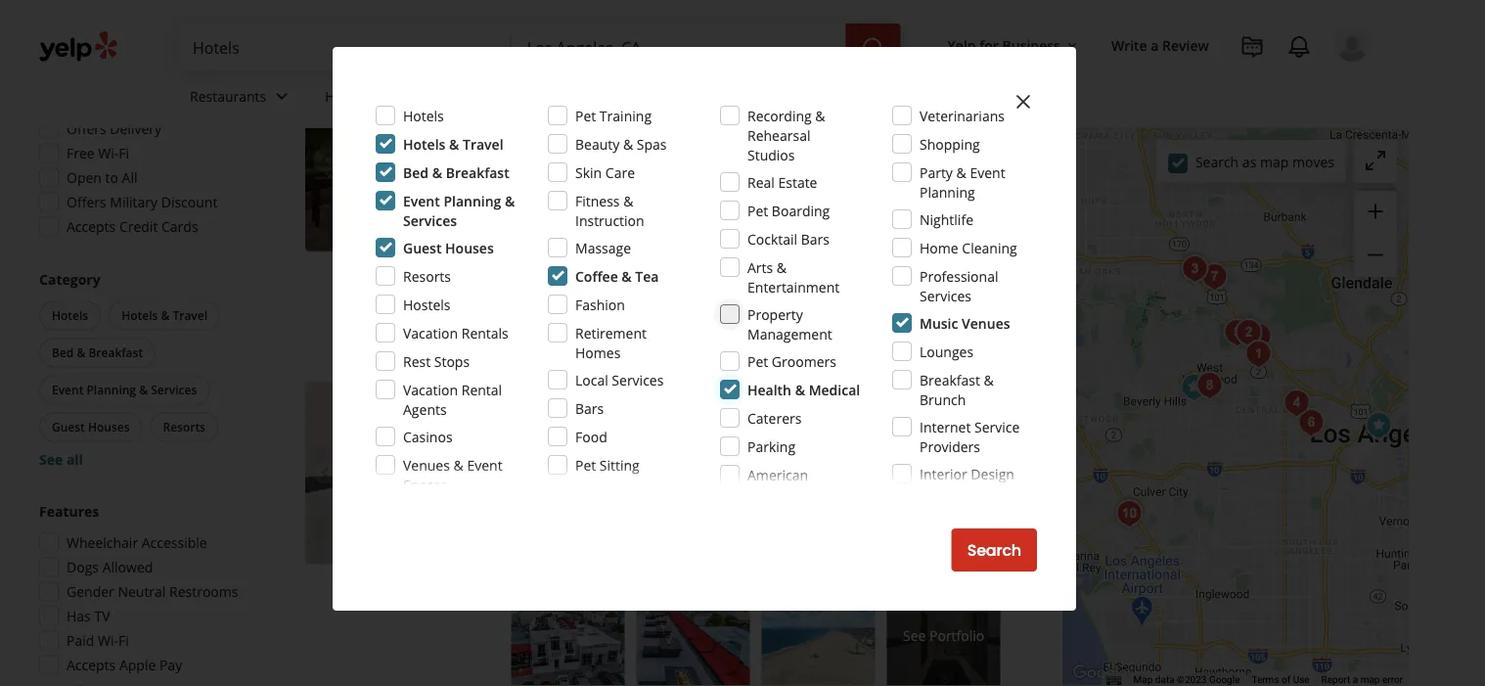Task type: locate. For each thing, give the bounding box(es) containing it.
pm right 4:35 on the top of the page
[[169, 95, 189, 114]]

offers up free
[[67, 119, 106, 138]]

services down retirement homes
[[612, 370, 664, 389]]

search inside button
[[968, 539, 1022, 561]]

villa brasil motel image
[[1110, 494, 1149, 533], [1110, 494, 1149, 533]]

expand map image
[[1364, 149, 1388, 172]]

0 vertical spatial accepts
[[67, 217, 116, 236]]

bed & breakfast button
[[39, 338, 156, 368]]

cocktail bars
[[748, 230, 830, 248]]

resorts inside search 'dialog'
[[403, 267, 451, 285]]

short stories hotel image
[[1191, 366, 1230, 405]]

0 horizontal spatial little
[[565, 160, 596, 179]]

1 horizontal spatial resorts
[[403, 267, 451, 285]]

bed up the event planning & services button
[[52, 345, 74, 361]]

bed & breakfast
[[403, 163, 510, 182], [52, 345, 143, 361]]

projects image
[[1241, 35, 1265, 59]]

travel
[[463, 135, 504, 153], [173, 307, 208, 323]]

wheelchair
[[67, 533, 138, 552]]

services for professional services
[[920, 286, 972, 305]]

event inside 'party & event planning'
[[970, 163, 1006, 182]]

map
[[1134, 674, 1153, 686]]

arts & entertainment
[[748, 258, 840, 296]]

group
[[33, 63, 243, 242], [1355, 191, 1398, 277], [35, 270, 243, 469], [33, 502, 243, 686]]

guest houses
[[403, 238, 494, 257], [52, 419, 130, 435]]

services up resorts button
[[151, 382, 197, 398]]

home inside home services link
[[325, 87, 364, 105]]

resorts
[[403, 267, 451, 285], [163, 419, 206, 435]]

hotels link down '4.7 star rating' image
[[512, 444, 557, 463]]

0 vertical spatial slideshow element
[[305, 69, 488, 252]]

houses down the event planning & services button
[[88, 419, 130, 435]]

0 horizontal spatial map
[[1261, 152, 1289, 171]]

hotels down "home services"
[[403, 106, 444, 125]]

service
[[645, 237, 690, 256]]

hampton inn & suites los angeles/hollywood image
[[1239, 335, 1279, 374]]

offers delivery
[[67, 119, 162, 138]]

hotel up the (24
[[611, 381, 664, 408]]

yelp
[[948, 36, 976, 54]]

1 vertical spatial slideshow element
[[305, 381, 488, 564]]

restaurants
[[190, 87, 266, 105]]

2 slideshow element from the top
[[305, 381, 488, 564]]

1 vertical spatial doubletree
[[744, 217, 818, 236]]

google
[[1210, 674, 1241, 686]]

hilton
[[658, 69, 718, 96], [841, 217, 879, 236]]

all inside group
[[66, 450, 83, 469]]

0 horizontal spatial tokyo
[[533, 257, 571, 275]]

1 vertical spatial houses
[[88, 419, 130, 435]]

search down design on the bottom of the page
[[968, 539, 1022, 561]]

2.9
[[625, 129, 645, 148]]

home right 24 chevron down v2 icon
[[325, 87, 364, 105]]

1 horizontal spatial doubletree
[[744, 217, 818, 236]]

reviews) for hotel
[[672, 414, 724, 432]]

0 vertical spatial of
[[667, 217, 680, 236]]

group containing category
[[35, 270, 243, 469]]

neutral
[[118, 582, 166, 601]]

hotel up recording
[[724, 69, 777, 96]]

of up more link
[[807, 237, 820, 256]]

0 vertical spatial map
[[1261, 152, 1289, 171]]

hotels & travel up bed & breakfast button
[[122, 307, 208, 323]]

providers
[[920, 437, 981, 456]]

hotels button down category
[[39, 301, 101, 330]]

0 horizontal spatial los
[[782, 69, 815, 96]]

bed left next image at the left top
[[403, 163, 429, 182]]

planning down next image at the left top
[[444, 191, 502, 210]]

1 vertical spatial reviews)
[[672, 414, 724, 432]]

rest stops
[[403, 352, 470, 370]]

venues inside 'venues & event spaces'
[[403, 456, 450, 474]]

4:35
[[138, 95, 165, 114]]

fi for free wi-fi
[[119, 144, 129, 162]]

home for home cleaning
[[920, 238, 959, 257]]

el royale hotel studio city image
[[1176, 250, 1215, 289]]

hotels down '4.7 star rating' image
[[516, 445, 553, 461]]

by inside "experience the best of la at the doubletree by hilton los angeles downtown, a full-service hotel in the heart of downtown. located in little tokyo and just a few blocks from the…"
[[822, 217, 837, 236]]

by up training
[[629, 69, 653, 96]]

next image
[[457, 149, 480, 172]]

all for see
[[66, 450, 83, 469]]

planning down the party at top right
[[920, 183, 976, 201]]

1 horizontal spatial map
[[1361, 674, 1381, 686]]

of
[[667, 217, 680, 236], [807, 237, 820, 256], [1282, 674, 1291, 686]]

&
[[816, 106, 826, 125], [449, 135, 459, 153], [623, 135, 633, 153], [432, 163, 442, 182], [957, 163, 967, 182], [505, 191, 515, 210], [624, 191, 634, 210], [777, 258, 787, 277], [622, 267, 632, 285], [161, 307, 170, 323], [77, 345, 85, 361], [984, 370, 994, 389], [795, 380, 806, 399], [139, 382, 148, 398], [454, 456, 464, 474]]

bars up food
[[576, 399, 604, 417]]

"experience the best of la at the doubletree by hilton los angeles downtown, a full-service hotel in the heart of downtown. located in little tokyo and just a few blocks from the…"
[[533, 217, 999, 275]]

0 vertical spatial event planning & services
[[403, 191, 515, 230]]

user actions element
[[932, 24, 1398, 145]]

map left error
[[1361, 674, 1381, 686]]

see for see portfolio
[[903, 626, 926, 645]]

fashion
[[576, 295, 625, 314]]

1 vertical spatial map
[[1361, 674, 1381, 686]]

2 offers from the top
[[67, 193, 106, 211]]

guest up hostels
[[403, 238, 442, 257]]

terms of use
[[1252, 674, 1310, 686]]

1 horizontal spatial little
[[968, 237, 999, 256]]

0 vertical spatial all
[[552, 190, 568, 209]]

1 horizontal spatial bed
[[403, 163, 429, 182]]

sw
[[512, 381, 541, 408]]

by up the downtown.
[[822, 217, 837, 236]]

pet
[[576, 106, 596, 125], [748, 201, 769, 220], [748, 352, 769, 370], [576, 456, 596, 474]]

2 vertical spatial hotels button
[[512, 444, 557, 463]]

1 horizontal spatial pm
[[615, 474, 635, 493]]

event planning & services down bed & breakfast button
[[52, 382, 197, 398]]

see portfolio
[[903, 626, 985, 645]]

report a map error
[[1322, 674, 1404, 686]]

reviews) right the (24
[[672, 414, 724, 432]]

map for moves
[[1261, 152, 1289, 171]]

1 vertical spatial open
[[512, 190, 548, 209]]

just
[[603, 257, 626, 275]]

1 vertical spatial wi-
[[98, 631, 118, 650]]

0 vertical spatial previous image
[[313, 149, 337, 172]]

1 vertical spatial little
[[968, 237, 999, 256]]

1 horizontal spatial houses
[[445, 238, 494, 257]]

0 vertical spatial reviews)
[[680, 129, 732, 148]]

offers for offers military discount
[[67, 193, 106, 211]]

accepts left credit
[[67, 217, 116, 236]]

0 horizontal spatial by
[[629, 69, 653, 96]]

angeles
[[820, 69, 896, 96], [908, 217, 958, 236]]

venues down professional services
[[962, 314, 1011, 332]]

1 horizontal spatial by
[[822, 217, 837, 236]]

0 vertical spatial guest houses
[[403, 238, 494, 257]]

0 horizontal spatial bars
[[576, 399, 604, 417]]

1 horizontal spatial guest houses
[[403, 238, 494, 257]]

vacation inside "vacation rental agents"
[[403, 380, 458, 399]]

fitness
[[576, 191, 620, 210]]

None search field
[[177, 23, 905, 70]]

0 vertical spatial bed & breakfast
[[403, 163, 510, 182]]

0 horizontal spatial planning
[[87, 382, 136, 398]]

1 vertical spatial tokyo
[[533, 257, 571, 275]]

tokyo down the beauty & spas
[[600, 160, 638, 179]]

0 horizontal spatial all
[[66, 450, 83, 469]]

open up "experience
[[512, 190, 548, 209]]

estate
[[779, 173, 818, 191]]

all down guest houses button
[[66, 450, 83, 469]]

open inside group
[[67, 168, 102, 187]]

2 accepts from the top
[[67, 656, 116, 674]]

guest houses up the see all
[[52, 419, 130, 435]]

discount
[[161, 193, 218, 211]]

delivery
[[110, 119, 162, 138]]

services down results
[[368, 87, 419, 105]]

vacation for vacation rentals
[[403, 323, 458, 342]]

see left portfolio
[[903, 626, 926, 645]]

bed
[[403, 163, 429, 182], [52, 345, 74, 361]]

2 vertical spatial open
[[512, 474, 548, 493]]

slideshow element
[[305, 69, 488, 252], [305, 381, 488, 564]]

0 vertical spatial doubletree
[[512, 69, 624, 96]]

offers for offers delivery
[[67, 119, 106, 138]]

the up full- on the top left of page
[[612, 217, 633, 236]]

open for open to all
[[67, 168, 102, 187]]

fi up all at the left
[[119, 144, 129, 162]]

1 horizontal spatial hotels & travel
[[403, 135, 504, 153]]

wheelchair accessible
[[67, 533, 207, 552]]

error
[[1383, 674, 1404, 686]]

features
[[39, 502, 99, 521]]

1 horizontal spatial breakfast
[[446, 163, 510, 182]]

guest up the see all
[[52, 419, 85, 435]]

a right "write"
[[1151, 36, 1159, 54]]

2 in from the left
[[953, 237, 964, 256]]

0 horizontal spatial event planning & services
[[52, 382, 197, 398]]

vacation for vacation rental agents
[[403, 380, 458, 399]]

0 vertical spatial bars
[[801, 230, 830, 248]]

sw beach hotel image
[[305, 381, 488, 564]]

map region
[[1047, 0, 1486, 686]]

event planning & services down next image at the left top
[[403, 191, 515, 230]]

1 horizontal spatial hotel
[[724, 69, 777, 96]]

1 vertical spatial guest houses
[[52, 419, 130, 435]]

1 vertical spatial hotels link
[[512, 444, 557, 463]]

see all
[[39, 450, 83, 469]]

1 vertical spatial see
[[903, 626, 926, 645]]

open for open all day
[[512, 190, 548, 209]]

guest houses up hostels
[[403, 238, 494, 257]]

0 horizontal spatial breakfast
[[89, 345, 143, 361]]

1 horizontal spatial search
[[1196, 152, 1239, 171]]

slideshow element for sw beach hotel
[[305, 381, 488, 564]]

doubletree up "downtown"
[[512, 69, 624, 96]]

previous image for doubletree by hilton hotel los angeles downtown
[[313, 149, 337, 172]]

map right as on the right of the page
[[1261, 152, 1289, 171]]

1 slideshow element from the top
[[305, 69, 488, 252]]

0 vertical spatial venues
[[962, 314, 1011, 332]]

hilton up the downtown.
[[841, 217, 879, 236]]

0 horizontal spatial see
[[39, 450, 63, 469]]

1 horizontal spatial los
[[883, 217, 905, 236]]

wi-
[[98, 144, 119, 162], [98, 631, 118, 650]]

los
[[782, 69, 815, 96], [883, 217, 905, 236]]

fi up accepts apple pay
[[118, 631, 129, 650]]

slideshow element for doubletree by hilton hotel los angeles downtown
[[305, 69, 488, 252]]

home cleaning
[[920, 238, 1018, 257]]

bed inside search 'dialog'
[[403, 163, 429, 182]]

vacation rentals
[[403, 323, 509, 342]]

parking
[[748, 437, 796, 456]]

property
[[748, 305, 803, 323]]

open until 6:00 pm
[[512, 474, 635, 493]]

event inside button
[[52, 382, 84, 398]]

& inside the arts & entertainment
[[777, 258, 787, 277]]

hotels link up open all day
[[512, 159, 557, 179]]

resorts up hostels
[[403, 267, 451, 285]]

open left until
[[512, 474, 548, 493]]

accepts down the paid wi-fi
[[67, 656, 116, 674]]

military
[[110, 193, 158, 211]]

planning inside event planning & services
[[444, 191, 502, 210]]

accepts for offers
[[67, 217, 116, 236]]

home down nightlife
[[920, 238, 959, 257]]

management
[[748, 324, 833, 343]]

guest houses button
[[39, 413, 142, 442]]

report a map error link
[[1322, 674, 1404, 686]]

downtown,
[[533, 237, 606, 256]]

0 vertical spatial search
[[1196, 152, 1239, 171]]

the prospect hollywood image
[[1230, 313, 1269, 352]]

0 horizontal spatial bed
[[52, 345, 74, 361]]

hotels
[[403, 106, 444, 125], [403, 135, 446, 153], [516, 161, 553, 177], [52, 307, 88, 323], [122, 307, 158, 323], [516, 445, 553, 461]]

reviews) for hilton
[[680, 129, 732, 148]]

1 vertical spatial angeles
[[908, 217, 958, 236]]

2 horizontal spatial breakfast
[[920, 370, 981, 389]]

home services
[[325, 87, 419, 105]]

hotel normandie image
[[1278, 384, 1317, 423]]

open down free
[[67, 168, 102, 187]]

los up recording
[[782, 69, 815, 96]]

pet down real
[[748, 201, 769, 220]]

beauty
[[576, 135, 620, 153]]

1 vertical spatial previous image
[[313, 461, 337, 484]]

1 hotels link from the top
[[512, 159, 557, 179]]

accepts
[[67, 217, 116, 236], [67, 656, 116, 674]]

services inside professional services
[[920, 286, 972, 305]]

tokyo down downtown,
[[533, 257, 571, 275]]

located
[[899, 237, 949, 256]]

1 previous image from the top
[[313, 149, 337, 172]]

0 horizontal spatial travel
[[173, 307, 208, 323]]

review
[[1163, 36, 1210, 54]]

doubletree inside "experience the best of la at the doubletree by hilton los angeles downtown, a full-service hotel in the heart of downtown. located in little tokyo and just a few blocks from the…"
[[744, 217, 818, 236]]

0 horizontal spatial venues
[[403, 456, 450, 474]]

los inside "experience the best of la at the doubletree by hilton los angeles downtown, a full-service hotel in the heart of downtown. located in little tokyo and just a few blocks from the…"
[[883, 217, 905, 236]]

0 vertical spatial hotels & travel
[[403, 135, 504, 153]]

the aster image
[[1239, 317, 1279, 356]]

view website link
[[861, 290, 1001, 333]]

0 horizontal spatial hotels & travel
[[122, 307, 208, 323]]

little up day
[[565, 160, 596, 179]]

houses up hostels
[[445, 238, 494, 257]]

0 horizontal spatial bed & breakfast
[[52, 345, 143, 361]]

1 horizontal spatial home
[[920, 238, 959, 257]]

doubletree up heart
[[744, 217, 818, 236]]

0 vertical spatial houses
[[445, 238, 494, 257]]

reviews) down the doubletree by hilton hotel los angeles downtown
[[680, 129, 732, 148]]

wi- for paid
[[98, 631, 118, 650]]

professional
[[920, 267, 999, 285]]

see inside group
[[39, 450, 63, 469]]

0 horizontal spatial guest
[[52, 419, 85, 435]]

1 horizontal spatial hilton
[[841, 217, 879, 236]]

previous image
[[313, 149, 337, 172], [313, 461, 337, 484]]

hotels button
[[512, 159, 557, 179], [39, 301, 101, 330], [512, 444, 557, 463]]

data
[[1156, 674, 1175, 686]]

hotel inside the doubletree by hilton hotel los angeles downtown
[[724, 69, 777, 96]]

search for search
[[968, 539, 1022, 561]]

bed & breakfast inside button
[[52, 345, 143, 361]]

in up from
[[729, 237, 741, 256]]

offers down open to all
[[67, 193, 106, 211]]

guest
[[403, 238, 442, 257], [52, 419, 85, 435]]

planning down bed & breakfast button
[[87, 382, 136, 398]]

2 previous image from the top
[[313, 461, 337, 484]]

guest inside search 'dialog'
[[403, 238, 442, 257]]

reviews)
[[680, 129, 732, 148], [672, 414, 724, 432]]

venues up spaces
[[403, 456, 450, 474]]

0 horizontal spatial hilton
[[658, 69, 718, 96]]

angeles down "search" image
[[820, 69, 896, 96]]

pet up the health
[[748, 352, 769, 370]]

search left as on the right of the page
[[1196, 152, 1239, 171]]

houses inside search 'dialog'
[[445, 238, 494, 257]]

0 horizontal spatial resorts
[[163, 419, 206, 435]]

1 vertical spatial venues
[[403, 456, 450, 474]]

notifications image
[[1288, 35, 1312, 59]]

1 vertical spatial bed
[[52, 345, 74, 361]]

see down guest houses button
[[39, 450, 63, 469]]

hilton up (590 reviews) link
[[658, 69, 718, 96]]

group containing features
[[33, 502, 243, 686]]

wi- down the tv
[[98, 631, 118, 650]]

1 vertical spatial travel
[[173, 307, 208, 323]]

resorts down the event planning & services button
[[163, 419, 206, 435]]

terms
[[1252, 674, 1280, 686]]

0 horizontal spatial search
[[968, 539, 1022, 561]]

0 vertical spatial breakfast
[[446, 163, 510, 182]]

0 horizontal spatial guest houses
[[52, 419, 130, 435]]

little up professional
[[968, 237, 999, 256]]

the up arts
[[745, 237, 766, 256]]

2.9 star rating image
[[512, 130, 617, 149]]

0 vertical spatial home
[[325, 87, 364, 105]]

use
[[1294, 674, 1310, 686]]

services inside business categories 'element'
[[368, 87, 419, 105]]

the right at
[[719, 217, 740, 236]]

1 vertical spatial fi
[[118, 631, 129, 650]]

travel inside button
[[173, 307, 208, 323]]

pet up beauty
[[576, 106, 596, 125]]

at
[[703, 217, 716, 236]]

doubletree by hilton hotel los angeles downtown link
[[512, 69, 896, 124]]

1 offers from the top
[[67, 119, 106, 138]]

el royale hotel studio city image
[[1176, 250, 1215, 289]]

skin care
[[576, 163, 635, 182]]

& inside 'party & event planning'
[[957, 163, 967, 182]]

service
[[975, 417, 1020, 436]]

retirement
[[576, 323, 647, 342]]

search for search as map moves
[[1196, 152, 1239, 171]]

©2023
[[1178, 674, 1207, 686]]

0 vertical spatial tokyo
[[600, 160, 638, 179]]

travel down cards
[[173, 307, 208, 323]]

bars up more link
[[801, 230, 830, 248]]

little inside "experience the best of la at the doubletree by hilton los angeles downtown, a full-service hotel in the heart of downtown. located in little tokyo and just a few blocks from the…"
[[968, 237, 999, 256]]

retirement homes
[[576, 323, 647, 362]]

2 vertical spatial breakfast
[[920, 370, 981, 389]]

1 vertical spatial hotel
[[611, 381, 664, 408]]

hotels & travel inside search 'dialog'
[[403, 135, 504, 153]]

angeles up located
[[908, 217, 958, 236]]

24 chevron down v2 image
[[270, 85, 294, 108]]

vacation up the agents
[[403, 380, 458, 399]]

all left day
[[552, 190, 568, 209]]

free wi-fi
[[67, 144, 129, 162]]

vacation down hostels
[[403, 323, 458, 342]]

hotels button down '4.7 star rating' image
[[512, 444, 557, 463]]

0 horizontal spatial angeles
[[820, 69, 896, 96]]

pet sitting
[[576, 456, 640, 474]]

0 vertical spatial guest
[[403, 238, 442, 257]]

pm down sitting
[[615, 474, 635, 493]]

0 vertical spatial vacation
[[403, 323, 458, 342]]

travel left 2.9 star rating image
[[463, 135, 504, 153]]

1 vertical spatial of
[[807, 237, 820, 256]]

in down nightlife
[[953, 237, 964, 256]]

casinos
[[403, 427, 453, 446]]

1 vertical spatial breakfast
[[89, 345, 143, 361]]

bed inside button
[[52, 345, 74, 361]]

hotels button up open all day
[[512, 159, 557, 179]]

close image
[[1012, 90, 1036, 114]]

1 accepts from the top
[[67, 217, 116, 236]]

1 vertical spatial offers
[[67, 193, 106, 211]]

home inside search 'dialog'
[[920, 238, 959, 257]]

results
[[370, 15, 427, 37]]

0 vertical spatial bed
[[403, 163, 429, 182]]

0 horizontal spatial houses
[[88, 419, 130, 435]]

travel inside search 'dialog'
[[463, 135, 504, 153]]

homes
[[576, 343, 621, 362]]

wi- up to on the top left of page
[[98, 144, 119, 162]]

0 vertical spatial open
[[67, 168, 102, 187]]

0 vertical spatial see
[[39, 450, 63, 469]]

fi for paid wi-fi
[[118, 631, 129, 650]]

4.7 star rating image
[[512, 414, 617, 434]]

planning
[[920, 183, 976, 201], [444, 191, 502, 210], [87, 382, 136, 398]]

of left 'use'
[[1282, 674, 1291, 686]]

2 vacation from the top
[[403, 380, 458, 399]]

pet for pet sitting
[[576, 456, 596, 474]]

hotels & travel down home services link
[[403, 135, 504, 153]]

palihouse lobby lounge café & bar image
[[1175, 368, 1214, 407]]

1 vertical spatial los
[[883, 217, 905, 236]]

1 vacation from the top
[[403, 323, 458, 342]]

zoom in image
[[1364, 200, 1388, 223]]

los up located
[[883, 217, 905, 236]]

pet up 6:00
[[576, 456, 596, 474]]

1 vertical spatial guest
[[52, 419, 85, 435]]

of left la
[[667, 217, 680, 236]]

services down professional
[[920, 286, 972, 305]]



Task type: vqa. For each thing, say whether or not it's contained in the screenshot.
error map
yes



Task type: describe. For each thing, give the bounding box(es) containing it.
music
[[920, 314, 959, 332]]

& inside recording & rehearsal studios
[[816, 106, 826, 125]]

interior design
[[920, 464, 1015, 483]]

terms of use link
[[1252, 674, 1310, 686]]

doubletree inside the doubletree by hilton hotel los angeles downtown
[[512, 69, 624, 96]]

cleaning
[[962, 238, 1018, 257]]

guest houses inside search 'dialog'
[[403, 238, 494, 257]]

studios
[[748, 145, 795, 164]]

hotels left next image at the left top
[[403, 135, 446, 153]]

blocks
[[667, 257, 708, 275]]

angeles inside "experience the best of la at the doubletree by hilton los angeles downtown, a full-service hotel in the heart of downtown. located in little tokyo and just a few blocks from the…"
[[908, 217, 958, 236]]

food
[[576, 427, 608, 446]]

real
[[748, 173, 775, 191]]

professional services
[[920, 267, 999, 305]]

sitting
[[600, 456, 640, 474]]

1 vertical spatial hotels button
[[39, 301, 101, 330]]

restrooms
[[169, 582, 238, 601]]

google image
[[1068, 661, 1133, 686]]

open to all
[[67, 168, 138, 187]]

search image
[[862, 36, 885, 60]]

$$$
[[155, 4, 175, 20]]

a inside the write a review 'link'
[[1151, 36, 1159, 54]]

medical
[[809, 380, 861, 399]]

tea
[[636, 267, 659, 285]]

accepts for paid
[[67, 656, 116, 674]]

accepts apple pay
[[67, 656, 182, 674]]

paid
[[67, 631, 94, 650]]

accepts credit cards
[[67, 217, 198, 236]]

pet for pet boarding
[[748, 201, 769, 220]]

1 in from the left
[[729, 237, 741, 256]]

1 horizontal spatial the
[[719, 217, 740, 236]]

health & medical
[[748, 380, 861, 399]]

2 horizontal spatial of
[[1282, 674, 1291, 686]]

hotels up open all day
[[516, 161, 553, 177]]

map data ©2023 google
[[1134, 674, 1241, 686]]

map for error
[[1361, 674, 1381, 686]]

rental
[[462, 380, 502, 399]]

local
[[576, 370, 609, 389]]

event planning & services inside search 'dialog'
[[403, 191, 515, 230]]

services inside button
[[151, 382, 197, 398]]

coffee & tea
[[576, 267, 659, 285]]

offers military discount
[[67, 193, 218, 211]]

see for see all
[[39, 450, 63, 469]]

view website
[[879, 301, 982, 323]]

report
[[1322, 674, 1351, 686]]

hilton inside "experience the best of la at the doubletree by hilton los angeles downtown, a full-service hotel in the heart of downtown. located in little tokyo and just a few blocks from the…"
[[841, 217, 879, 236]]

2.9 link
[[625, 127, 645, 148]]

bed & breakfast inside search 'dialog'
[[403, 163, 510, 182]]

a left full- on the top left of page
[[610, 237, 617, 256]]

pet for pet training
[[576, 106, 596, 125]]

1 vertical spatial pm
[[615, 474, 635, 493]]

(590
[[648, 129, 676, 148]]

2 hotels link from the top
[[512, 444, 557, 463]]

planning inside button
[[87, 382, 136, 398]]

by inside the doubletree by hilton hotel los angeles downtown
[[629, 69, 653, 96]]

shopping
[[920, 135, 980, 153]]

care
[[606, 163, 635, 182]]

brunch
[[920, 390, 966, 409]]

yelp for business button
[[940, 27, 1088, 63]]

group containing suggested
[[33, 63, 243, 242]]

& inside 'venues & event spaces'
[[454, 456, 464, 474]]

hotels down category
[[52, 307, 88, 323]]

for
[[980, 36, 999, 54]]

zoom out image
[[1364, 243, 1388, 267]]

party & event planning
[[920, 163, 1006, 201]]

tv
[[94, 607, 110, 625]]

lounges
[[920, 342, 974, 361]]

houses inside button
[[88, 419, 130, 435]]

previous image for sw beach hotel
[[313, 461, 337, 484]]

beauty & spas
[[576, 135, 667, 153]]

tokyo inside "experience the best of la at the doubletree by hilton los angeles downtown, a full-service hotel in the heart of downtown. located in little tokyo and just a few blocks from the…"
[[533, 257, 571, 275]]

wi- for free
[[98, 144, 119, 162]]

write
[[1112, 36, 1148, 54]]

coffee
[[576, 267, 618, 285]]

event inside event planning & services
[[403, 191, 440, 210]]

hilton los angeles/universal city image
[[1195, 257, 1235, 297]]

instruction
[[576, 211, 645, 230]]

cocktail
[[748, 230, 798, 248]]

from
[[711, 257, 743, 275]]

has tv
[[67, 607, 110, 625]]

1 vertical spatial bars
[[576, 399, 604, 417]]

& inside breakfast & brunch
[[984, 370, 994, 389]]

property management
[[748, 305, 833, 343]]

event planning & services inside button
[[52, 382, 197, 398]]

(24 reviews)
[[648, 414, 724, 432]]

health
[[748, 380, 792, 399]]

(590 reviews) link
[[648, 127, 732, 148]]

services down next image at the left top
[[403, 211, 457, 230]]

pet training
[[576, 106, 652, 125]]

magic castle hotel image
[[1218, 313, 1257, 352]]

accessible
[[142, 533, 207, 552]]

16 info v2 image
[[431, 17, 447, 33]]

nightlife
[[920, 210, 974, 229]]

0 vertical spatial hotels button
[[512, 159, 557, 179]]

breakfast inside breakfast & brunch
[[920, 370, 981, 389]]

vacation rental agents
[[403, 380, 502, 418]]

(590 reviews)
[[648, 129, 732, 148]]

la
[[684, 217, 700, 236]]

1 horizontal spatial venues
[[962, 314, 1011, 332]]

resorts inside button
[[163, 419, 206, 435]]

day
[[572, 190, 597, 209]]

write a review link
[[1104, 27, 1218, 63]]

$$$ button
[[140, 0, 189, 27]]

doubletree by hilton hotel los angeles downtown image
[[305, 69, 488, 252]]

view
[[879, 301, 916, 323]]

few
[[641, 257, 664, 275]]

search dialog
[[0, 0, 1486, 686]]

hilton inside the doubletree by hilton hotel los angeles downtown
[[658, 69, 718, 96]]

0 horizontal spatial of
[[667, 217, 680, 236]]

allowed
[[102, 558, 153, 577]]

breakfast & brunch
[[920, 370, 994, 409]]

pet for pet groomers
[[748, 352, 769, 370]]

0 horizontal spatial hotel
[[611, 381, 664, 408]]

$$$$ button
[[189, 0, 239, 27]]

0 vertical spatial little
[[565, 160, 596, 179]]

new seoul hotel image
[[1292, 403, 1331, 442]]

pet groomers
[[748, 352, 837, 370]]

keyboard shortcuts image
[[1107, 676, 1122, 686]]

services for home services
[[368, 87, 419, 105]]

hotels up bed & breakfast button
[[122, 307, 158, 323]]

event planning & services button
[[39, 375, 210, 405]]

business categories element
[[174, 70, 1370, 127]]

hostels
[[403, 295, 451, 314]]

hotels & travel inside hotels & travel button
[[122, 307, 208, 323]]

a right report on the right of the page
[[1353, 674, 1359, 686]]

"experience
[[533, 217, 608, 236]]

guest inside guest houses button
[[52, 419, 85, 435]]

& inside fitness & instruction
[[624, 191, 634, 210]]

16 chevron down v2 image
[[1065, 38, 1081, 54]]

entertainment
[[748, 277, 840, 296]]

home for home services
[[325, 87, 364, 105]]

angeles inside the doubletree by hilton hotel los angeles downtown
[[820, 69, 896, 96]]

a left few
[[630, 257, 637, 275]]

services for local services
[[612, 370, 664, 389]]

all for open
[[552, 190, 568, 209]]

stops
[[434, 352, 470, 370]]

boarding
[[772, 201, 830, 220]]

doubletree by hilton hotel los angeles downtown image
[[1360, 406, 1399, 445]]

downtown
[[512, 97, 618, 124]]

next image
[[457, 461, 480, 484]]

suggested
[[39, 64, 109, 82]]

cards
[[161, 217, 198, 236]]

planning inside 'party & event planning'
[[920, 183, 976, 201]]

2 horizontal spatial the
[[745, 237, 766, 256]]

internet service providers
[[920, 417, 1020, 456]]

sponsored
[[282, 15, 367, 37]]

1 horizontal spatial of
[[807, 237, 820, 256]]

pm inside group
[[169, 95, 189, 114]]

heart
[[769, 237, 803, 256]]

music venues
[[920, 314, 1011, 332]]

breakfast inside bed & breakfast button
[[89, 345, 143, 361]]

guest houses inside button
[[52, 419, 130, 435]]

more link
[[786, 257, 823, 275]]

event inside 'venues & event spaces'
[[467, 456, 503, 474]]

website
[[920, 301, 982, 323]]

los inside the doubletree by hilton hotel los angeles downtown
[[782, 69, 815, 96]]

0 horizontal spatial the
[[612, 217, 633, 236]]

spas
[[637, 135, 667, 153]]

write a review
[[1112, 36, 1210, 54]]

category
[[39, 270, 100, 289]]

free
[[67, 144, 95, 162]]



